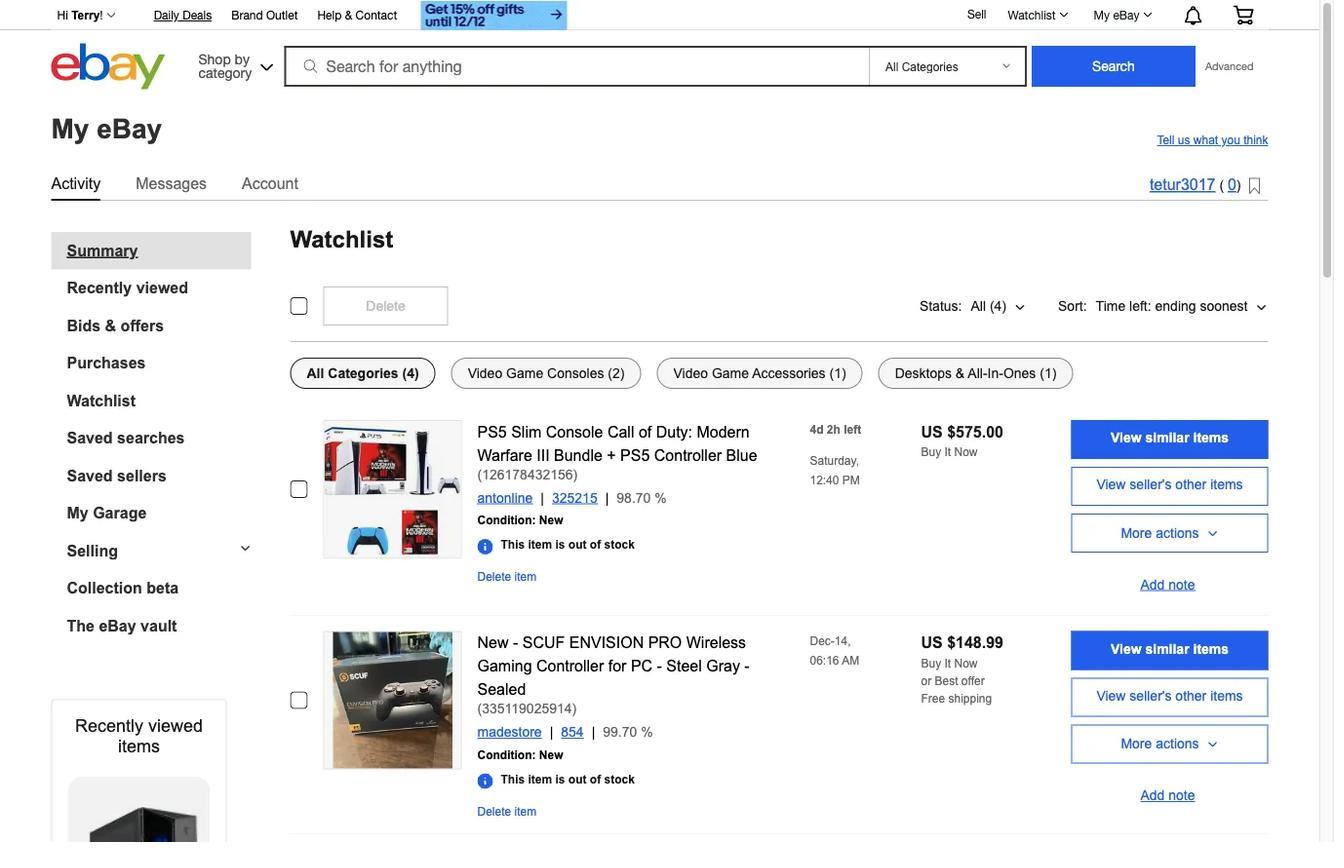 Task type: locate. For each thing, give the bounding box(es) containing it.
1 vertical spatial (
[[478, 467, 482, 482]]

0 horizontal spatial watchlist link
[[67, 392, 251, 410]]

( down the sealed
[[478, 702, 482, 717]]

note for us $575.00
[[1169, 577, 1196, 592]]

1 now from the top
[[955, 446, 978, 459]]

view seller's other items for us $148.99
[[1097, 689, 1244, 704]]

buy right the saturday,
[[922, 446, 942, 459]]

% for ps5
[[655, 491, 667, 506]]

more actions
[[1121, 526, 1200, 541], [1121, 737, 1200, 752]]

1 view seller's other items from the top
[[1097, 478, 1244, 493]]

1 buy from the top
[[922, 446, 942, 459]]

2 this from the top
[[501, 773, 525, 786]]

0
[[1228, 176, 1237, 194]]

us
[[922, 423, 943, 441], [922, 635, 943, 652]]

2 vertical spatial ebay
[[99, 618, 136, 635]]

- up gaming
[[513, 635, 518, 652]]

it
[[945, 446, 951, 459], [945, 657, 951, 670]]

1 vertical spatial controller
[[537, 658, 604, 676]]

0 vertical spatial delete
[[366, 299, 406, 314]]

0 vertical spatial actions
[[1156, 526, 1200, 541]]

0 vertical spatial %
[[655, 491, 667, 506]]

2 delete item button from the top
[[478, 805, 537, 819]]

bundle
[[554, 447, 603, 464]]

& inside bids & offers link
[[105, 317, 116, 335]]

watchlist link down purchases link
[[67, 392, 251, 410]]

0 vertical spatial new
[[539, 514, 563, 527]]

ps5 right +
[[621, 447, 650, 464]]

buy inside us $575.00 buy it now
[[922, 446, 942, 459]]

2 vertical spatial watchlist
[[67, 392, 136, 410]]

2 more actions button from the top
[[1072, 725, 1269, 764]]

2 buy from the top
[[922, 657, 942, 670]]

this down antonline "link"
[[501, 539, 525, 552]]

new up gaming
[[478, 635, 509, 652]]

watchlist up delete button
[[290, 227, 393, 253]]

4d
[[810, 423, 824, 437]]

view for us $575.00 the view similar items link
[[1111, 431, 1142, 446]]

view seller's other items link for us $575.00
[[1072, 467, 1269, 506]]

ebay inside account navigation
[[1114, 8, 1140, 21]]

this item is out of stock down 325215
[[501, 539, 635, 552]]

view for view seller's other items link for us $575.00
[[1097, 478, 1126, 493]]

vault
[[141, 618, 177, 635]]

2 add note from the top
[[1141, 789, 1196, 804]]

2 is from the top
[[556, 773, 565, 786]]

steel
[[667, 658, 702, 676]]

view seller's other items for us $575.00
[[1097, 478, 1244, 493]]

brand
[[231, 8, 263, 22]]

0 vertical spatial of
[[639, 423, 652, 441]]

my inside account navigation
[[1094, 8, 1110, 21]]

is for sealed
[[556, 773, 565, 786]]

(
[[1220, 178, 1225, 193], [478, 467, 482, 482], [478, 702, 482, 717]]

1 vertical spatial more actions
[[1121, 737, 1200, 752]]

1 add from the top
[[1141, 577, 1165, 592]]

0 vertical spatial (
[[1220, 178, 1225, 193]]

2 now from the top
[[955, 657, 978, 670]]

1 vertical spatial viewed
[[148, 717, 203, 737]]

new inside new - scuf envision pro wireless gaming controller for pc - steel gray - sealed ( 335119025914 )
[[478, 635, 509, 652]]

add for us $148.99
[[1141, 789, 1165, 804]]

2 vertical spatial )
[[572, 702, 577, 717]]

stock down 98.70 at the bottom left of page
[[604, 539, 635, 552]]

similar for us $575.00
[[1146, 431, 1190, 446]]

messages link
[[136, 171, 207, 196]]

daily
[[154, 8, 179, 22]]

) up 854
[[572, 702, 577, 717]]

$148.99
[[948, 635, 1004, 652]]

1 vertical spatial this item is out of stock
[[501, 773, 635, 786]]

1 condition: from the top
[[478, 514, 536, 527]]

delete inside button
[[366, 299, 406, 314]]

advanced link
[[1196, 47, 1264, 86]]

2 vertical spatial new
[[539, 749, 563, 762]]

2 out from the top
[[569, 773, 587, 786]]

it inside the us $148.99 buy it now or best offer free shipping
[[945, 657, 951, 670]]

controller down duty:
[[654, 447, 722, 464]]

1 vertical spatial %
[[641, 725, 653, 741]]

tell
[[1158, 134, 1175, 147]]

it up best
[[945, 657, 951, 670]]

saved
[[67, 430, 113, 447], [67, 467, 113, 485]]

1 vertical spatial view similar items
[[1111, 642, 1229, 657]]

saved sellers link
[[67, 467, 251, 485]]

1 more actions from the top
[[1121, 526, 1200, 541]]

all
[[971, 299, 986, 314]]

get an extra 15% off image
[[421, 1, 567, 30]]

ps5 up warfare
[[478, 423, 507, 441]]

buy for $575.00
[[922, 446, 942, 459]]

this item is out of stock down 854
[[501, 773, 635, 786]]

%
[[655, 491, 667, 506], [641, 725, 653, 741]]

0 vertical spatial my ebay
[[1094, 8, 1140, 21]]

watchlist link
[[998, 3, 1078, 26], [67, 392, 251, 410]]

& right help on the left top of the page
[[345, 8, 352, 22]]

all (4) button
[[970, 287, 1027, 326]]

controller inside new - scuf envision pro wireless gaming controller for pc - steel gray - sealed ( 335119025914 )
[[537, 658, 604, 676]]

dec-
[[810, 635, 835, 648]]

1 vertical spatial now
[[955, 657, 978, 670]]

now for $575.00
[[955, 446, 978, 459]]

1 delete item button from the top
[[478, 571, 537, 584]]

1 actions from the top
[[1156, 526, 1200, 541]]

2 add note button from the top
[[1072, 772, 1269, 811]]

1 horizontal spatial &
[[345, 8, 352, 22]]

0 vertical spatial more
[[1121, 526, 1153, 541]]

1 vertical spatial delete
[[478, 571, 511, 584]]

0 vertical spatial view seller's other items link
[[1072, 467, 1269, 506]]

pm
[[843, 474, 860, 487]]

it down $575.00
[[945, 446, 951, 459]]

12:40
[[810, 474, 840, 487]]

(4)
[[990, 299, 1007, 314]]

other for us $575.00
[[1176, 478, 1207, 493]]

it for $148.99
[[945, 657, 951, 670]]

am
[[842, 654, 860, 667]]

us $148.99 buy it now or best offer free shipping
[[922, 635, 1004, 705]]

0 vertical spatial add
[[1141, 577, 1165, 592]]

view
[[1111, 431, 1142, 446], [1097, 478, 1126, 493], [1111, 642, 1142, 657], [1097, 689, 1126, 704]]

ebay for the ebay vault link at the bottom
[[99, 618, 136, 635]]

delete item for (
[[478, 571, 537, 584]]

0 vertical spatial is
[[556, 539, 565, 552]]

1 out from the top
[[569, 539, 587, 552]]

new - scuf envision pro wireless gaming controller for pc - steel gray - sealed ( 335119025914 )
[[478, 635, 750, 717]]

is for (
[[556, 539, 565, 552]]

is
[[556, 539, 565, 552], [556, 773, 565, 786]]

1 more from the top
[[1121, 526, 1153, 541]]

it inside us $575.00 buy it now
[[945, 446, 951, 459]]

more actions button for us $148.99
[[1072, 725, 1269, 764]]

) inside ps5 slim console call of duty: modern warfare iii bundle + ps5 controller blue ( 126178432156 )
[[573, 467, 578, 482]]

is down 325215
[[556, 539, 565, 552]]

your shopping cart image
[[1233, 5, 1255, 25]]

category
[[199, 64, 252, 80]]

0 vertical spatial more actions button
[[1072, 514, 1269, 553]]

actions
[[1156, 526, 1200, 541], [1156, 737, 1200, 752]]

buy inside the us $148.99 buy it now or best offer free shipping
[[922, 657, 942, 670]]

condition: new down madestore link
[[478, 749, 563, 762]]

by
[[235, 51, 250, 67]]

account navigation
[[46, 0, 1269, 33]]

0 horizontal spatial watchlist
[[67, 392, 136, 410]]

2 note from the top
[[1169, 789, 1196, 804]]

viewed inside recently viewed items
[[148, 717, 203, 737]]

0 horizontal spatial %
[[641, 725, 653, 741]]

- right pc
[[657, 658, 662, 676]]

1 vertical spatial my ebay
[[51, 113, 162, 144]]

1 horizontal spatial controller
[[654, 447, 722, 464]]

1 similar from the top
[[1146, 431, 1190, 446]]

condition: new for sealed
[[478, 749, 563, 762]]

1 vertical spatial out
[[569, 773, 587, 786]]

1 vertical spatial &
[[105, 317, 116, 335]]

left
[[844, 423, 862, 437]]

viewed
[[136, 280, 188, 297], [148, 717, 203, 737]]

condition: down antonline
[[478, 514, 536, 527]]

now inside the us $148.99 buy it now or best offer free shipping
[[955, 657, 978, 670]]

delete item down madestore in the left of the page
[[478, 805, 537, 819]]

0 vertical spatial watchlist
[[1008, 8, 1056, 21]]

1 vertical spatial us
[[922, 635, 943, 652]]

1 vertical spatial more actions button
[[1072, 725, 1269, 764]]

1 vertical spatial similar
[[1146, 642, 1190, 657]]

delete item button up scuf
[[478, 571, 537, 584]]

1 add note button from the top
[[1072, 561, 1269, 600]]

my garage link
[[67, 505, 251, 523]]

1 vertical spatial view seller's other items
[[1097, 689, 1244, 704]]

1 vertical spatial it
[[945, 657, 951, 670]]

purchases link
[[67, 355, 251, 373]]

buy for $148.99
[[922, 657, 942, 670]]

now
[[955, 446, 978, 459], [955, 657, 978, 670]]

0 horizontal spatial ps5
[[478, 423, 507, 441]]

2 add from the top
[[1141, 789, 1165, 804]]

1 vertical spatial buy
[[922, 657, 942, 670]]

this item is out of stock for iii
[[501, 539, 635, 552]]

2 view similar items from the top
[[1111, 642, 1229, 657]]

out
[[569, 539, 587, 552], [569, 773, 587, 786]]

is down 854
[[556, 773, 565, 786]]

0 horizontal spatial &
[[105, 317, 116, 335]]

0 vertical spatial now
[[955, 446, 978, 459]]

None submit
[[1032, 46, 1196, 87]]

0 vertical spatial stock
[[604, 539, 635, 552]]

note for us $148.99
[[1169, 789, 1196, 804]]

more for us $575.00
[[1121, 526, 1153, 541]]

us for $575.00
[[922, 423, 943, 441]]

2 this item is out of stock from the top
[[501, 773, 635, 786]]

now inside us $575.00 buy it now
[[955, 446, 978, 459]]

0 vertical spatial my
[[1094, 8, 1110, 21]]

1 note from the top
[[1169, 577, 1196, 592]]

ps5 slim console call of duty: modern warfare iii bundle + ps5 controller blue image
[[324, 422, 461, 558]]

new down 325215
[[539, 514, 563, 527]]

0 vertical spatial condition: new
[[478, 514, 563, 527]]

1 us from the top
[[922, 423, 943, 441]]

buy up or
[[922, 657, 942, 670]]

summary link
[[67, 242, 251, 260]]

1 vertical spatial delete item button
[[478, 805, 537, 819]]

0 vertical spatial recently
[[67, 280, 132, 297]]

ebay for my ebay link
[[1114, 8, 1140, 21]]

1 vertical spatial condition: new
[[478, 749, 563, 762]]

condition:
[[478, 514, 536, 527], [478, 749, 536, 762]]

0 vertical spatial )
[[1237, 178, 1242, 193]]

1 condition: new from the top
[[478, 514, 563, 527]]

) down bundle
[[573, 467, 578, 482]]

ebay
[[1114, 8, 1140, 21], [97, 113, 162, 144], [99, 618, 136, 635]]

condition: down madestore in the left of the page
[[478, 749, 536, 762]]

( left 0
[[1220, 178, 1225, 193]]

saved for saved sellers
[[67, 467, 113, 485]]

2 more from the top
[[1121, 737, 1153, 752]]

us inside the us $148.99 buy it now or best offer free shipping
[[922, 635, 943, 652]]

2 vertical spatial delete
[[478, 805, 511, 819]]

0 vertical spatial seller's
[[1130, 478, 1172, 493]]

0 horizontal spatial controller
[[537, 658, 604, 676]]

contact
[[356, 8, 397, 22]]

for
[[609, 658, 627, 676]]

1 it from the top
[[945, 446, 951, 459]]

1 vertical spatial saved
[[67, 467, 113, 485]]

1 is from the top
[[556, 539, 565, 552]]

1 vertical spatial delete item
[[478, 805, 537, 819]]

iii
[[537, 447, 550, 464]]

0 vertical spatial this item is out of stock
[[501, 539, 635, 552]]

1 vertical spatial of
[[590, 539, 601, 552]]

it for $575.00
[[945, 446, 951, 459]]

brand outlet link
[[231, 5, 298, 27]]

) inside 'tetur3017 ( 0 )'
[[1237, 178, 1242, 193]]

& right bids
[[105, 317, 116, 335]]

0 vertical spatial ebay
[[1114, 8, 1140, 21]]

1 stock from the top
[[604, 539, 635, 552]]

sell link
[[959, 7, 996, 21]]

delete button
[[323, 287, 448, 326]]

more actions for us $148.99
[[1121, 737, 1200, 752]]

of down 325215 'link'
[[590, 539, 601, 552]]

delete item up scuf
[[478, 571, 537, 584]]

0 horizontal spatial -
[[513, 635, 518, 652]]

1 vertical spatial seller's
[[1130, 689, 1172, 704]]

this item is out of stock
[[501, 539, 635, 552], [501, 773, 635, 786]]

out for for
[[569, 773, 587, 786]]

view similar items link for us $148.99
[[1072, 632, 1269, 671]]

2 more actions from the top
[[1121, 737, 1200, 752]]

2 actions from the top
[[1156, 737, 1200, 752]]

0 vertical spatial this
[[501, 539, 525, 552]]

sort:
[[1059, 299, 1087, 314]]

% right 98.70 at the bottom left of page
[[655, 491, 667, 506]]

of for envision
[[590, 773, 601, 786]]

think
[[1244, 134, 1269, 147]]

now up offer
[[955, 657, 978, 670]]

0 vertical spatial ps5
[[478, 423, 507, 441]]

1 vertical spatial view similar items link
[[1072, 632, 1269, 671]]

1 seller's from the top
[[1130, 478, 1172, 493]]

delete item button for (
[[478, 571, 537, 584]]

% right 99.70
[[641, 725, 653, 741]]

my ebay main content
[[8, 95, 1312, 843]]

0 vertical spatial us
[[922, 423, 943, 441]]

( down warfare
[[478, 467, 482, 482]]

watchlist down purchases
[[67, 392, 136, 410]]

advanced
[[1206, 60, 1254, 73]]

2 seller's from the top
[[1130, 689, 1172, 704]]

( inside 'tetur3017 ( 0 )'
[[1220, 178, 1225, 193]]

my ebay
[[1094, 8, 1140, 21], [51, 113, 162, 144]]

stock
[[604, 539, 635, 552], [604, 773, 635, 786]]

now down $575.00
[[955, 446, 978, 459]]

this item is out of stock for for
[[501, 773, 635, 786]]

actions for us $575.00
[[1156, 526, 1200, 541]]

1 horizontal spatial my ebay
[[1094, 8, 1140, 21]]

1 vertical spatial add note
[[1141, 789, 1196, 804]]

0 vertical spatial condition:
[[478, 514, 536, 527]]

2 other from the top
[[1176, 689, 1207, 704]]

1 this item is out of stock from the top
[[501, 539, 635, 552]]

2 horizontal spatial watchlist
[[1008, 8, 1056, 21]]

saturday, 12:40 pm
[[810, 455, 860, 487]]

view similar items for us $575.00
[[1111, 431, 1229, 446]]

2 stock from the top
[[604, 773, 635, 786]]

0 vertical spatial buy
[[922, 446, 942, 459]]

1 other from the top
[[1176, 478, 1207, 493]]

us $575.00 buy it now
[[922, 423, 1004, 459]]

2 condition: from the top
[[478, 749, 536, 762]]

of down 854 link
[[590, 773, 601, 786]]

none submit inside shop by category banner
[[1032, 46, 1196, 87]]

4d 2h left
[[810, 423, 862, 437]]

0 vertical spatial delete item button
[[478, 571, 537, 584]]

us inside us $575.00 buy it now
[[922, 423, 943, 441]]

0 horizontal spatial my ebay
[[51, 113, 162, 144]]

us up or
[[922, 635, 943, 652]]

delete item button down madestore in the left of the page
[[478, 805, 537, 819]]

2 view seller's other items link from the top
[[1072, 679, 1269, 718]]

2 saved from the top
[[67, 467, 113, 485]]

tell us what you think link
[[1158, 134, 1269, 147]]

saved searches
[[67, 430, 185, 447]]

add for us $575.00
[[1141, 577, 1165, 592]]

0 vertical spatial view similar items
[[1111, 431, 1229, 446]]

1 vertical spatial actions
[[1156, 737, 1200, 752]]

new down 854
[[539, 749, 563, 762]]

of for call
[[590, 539, 601, 552]]

1 vertical spatial condition:
[[478, 749, 536, 762]]

view seller's other items link for us $148.99
[[1072, 679, 1269, 718]]

325215
[[552, 491, 598, 506]]

saved sellers
[[67, 467, 167, 485]]

watchlist right the sell
[[1008, 8, 1056, 21]]

1 vertical spatial ps5
[[621, 447, 650, 464]]

deals
[[183, 8, 212, 22]]

& inside help & contact link
[[345, 8, 352, 22]]

shop by category banner
[[46, 0, 1269, 95]]

1 delete item from the top
[[478, 571, 537, 584]]

0 vertical spatial &
[[345, 8, 352, 22]]

1 view similar items link from the top
[[1072, 421, 1269, 460]]

delete item
[[478, 571, 537, 584], [478, 805, 537, 819]]

view for the view similar items link related to us $148.99
[[1111, 642, 1142, 657]]

tetur3017 ( 0 )
[[1150, 176, 1242, 194]]

1 view similar items from the top
[[1111, 431, 1229, 446]]

1 vertical spatial add note button
[[1072, 772, 1269, 811]]

watchlist link right the sell
[[998, 3, 1078, 26]]

2 it from the top
[[945, 657, 951, 670]]

1 horizontal spatial watchlist link
[[998, 3, 1078, 26]]

2 condition: new from the top
[[478, 749, 563, 762]]

0 vertical spatial view seller's other items
[[1097, 478, 1244, 493]]

of inside ps5 slim console call of duty: modern warfare iii bundle + ps5 controller blue ( 126178432156 )
[[639, 423, 652, 441]]

1 horizontal spatial watchlist
[[290, 227, 393, 253]]

1 add note from the top
[[1141, 577, 1196, 592]]

1 vertical spatial )
[[573, 467, 578, 482]]

recently inside recently viewed items
[[75, 717, 143, 737]]

more for us $148.99
[[1121, 737, 1153, 752]]

add note for us $575.00
[[1141, 577, 1196, 592]]

out down 325215
[[569, 539, 587, 552]]

0 vertical spatial add note button
[[1072, 561, 1269, 600]]

1 vertical spatial is
[[556, 773, 565, 786]]

1 vertical spatial recently
[[75, 717, 143, 737]]

recently for recently viewed items
[[75, 717, 143, 737]]

new - scuf envision pro wireless gaming controller for pc - steel gray - sealed image
[[333, 633, 452, 769]]

saved up my garage on the left of the page
[[67, 467, 113, 485]]

recently inside recently viewed link
[[67, 280, 132, 297]]

stock down 99.70
[[604, 773, 635, 786]]

condition: new down antonline "link"
[[478, 514, 563, 527]]

2 view similar items link from the top
[[1072, 632, 1269, 671]]

0 vertical spatial similar
[[1146, 431, 1190, 446]]

this down madestore in the left of the page
[[501, 773, 525, 786]]

us left $575.00
[[922, 423, 943, 441]]

selling button
[[51, 542, 251, 561]]

2 view seller's other items from the top
[[1097, 689, 1244, 704]]

seller's for us $575.00
[[1130, 478, 1172, 493]]

more
[[1121, 526, 1153, 541], [1121, 737, 1153, 752]]

1 vertical spatial add
[[1141, 789, 1165, 804]]

( inside ps5 slim console call of duty: modern warfare iii bundle + ps5 controller blue ( 126178432156 )
[[478, 467, 482, 482]]

controller down scuf
[[537, 658, 604, 676]]

2 similar from the top
[[1146, 642, 1190, 657]]

0 vertical spatial add note
[[1141, 577, 1196, 592]]

ps5
[[478, 423, 507, 441], [621, 447, 650, 464]]

1 horizontal spatial %
[[655, 491, 667, 506]]

out down 854 link
[[569, 773, 587, 786]]

view seller's other items
[[1097, 478, 1244, 493], [1097, 689, 1244, 704]]

)
[[1237, 178, 1242, 193], [573, 467, 578, 482], [572, 702, 577, 717]]

1 horizontal spatial -
[[657, 658, 662, 676]]

1 more actions button from the top
[[1072, 514, 1269, 553]]

2 vertical spatial (
[[478, 702, 482, 717]]

2 vertical spatial of
[[590, 773, 601, 786]]

view similar items
[[1111, 431, 1229, 446], [1111, 642, 1229, 657]]

actions for us $148.99
[[1156, 737, 1200, 752]]

& for help
[[345, 8, 352, 22]]

1 horizontal spatial ps5
[[621, 447, 650, 464]]

1 vertical spatial view seller's other items link
[[1072, 679, 1269, 718]]

99.70
[[603, 725, 637, 741]]

1 this from the top
[[501, 539, 525, 552]]

my for my ebay link
[[1094, 8, 1110, 21]]

1 vertical spatial more
[[1121, 737, 1153, 752]]

- right gray
[[745, 658, 750, 676]]

other
[[1176, 478, 1207, 493], [1176, 689, 1207, 704]]

of right call
[[639, 423, 652, 441]]

1 vertical spatial note
[[1169, 789, 1196, 804]]

2 us from the top
[[922, 635, 943, 652]]

scuf
[[523, 635, 565, 652]]

1 saved from the top
[[67, 430, 113, 447]]

viewed for recently viewed items
[[148, 717, 203, 737]]

) left make this page your my ebay homepage image on the top right of the page
[[1237, 178, 1242, 193]]

saved up saved sellers
[[67, 430, 113, 447]]

1 view seller's other items link from the top
[[1072, 467, 1269, 506]]

saved for saved searches
[[67, 430, 113, 447]]

2 delete item from the top
[[478, 805, 537, 819]]



Task type: vqa. For each thing, say whether or not it's contained in the screenshot.
'Save'
no



Task type: describe. For each thing, give the bounding box(es) containing it.
daily deals
[[154, 8, 212, 22]]

account link
[[242, 171, 298, 196]]

add note button for us $575.00
[[1072, 561, 1269, 600]]

view similar items for us $148.99
[[1111, 642, 1229, 657]]

325215 link
[[552, 491, 617, 506]]

854
[[561, 725, 584, 741]]

messages
[[136, 175, 207, 192]]

stock for pc
[[604, 773, 635, 786]]

1 vertical spatial ebay
[[97, 113, 162, 144]]

best
[[935, 675, 959, 688]]

1 vertical spatial watchlist
[[290, 227, 393, 253]]

antonline
[[478, 491, 533, 506]]

my ebay inside main content
[[51, 113, 162, 144]]

garage
[[93, 505, 147, 522]]

viewed for recently viewed
[[136, 280, 188, 297]]

stock for bundle
[[604, 539, 635, 552]]

help & contact
[[318, 8, 397, 22]]

left:
[[1130, 299, 1152, 314]]

ending
[[1156, 299, 1197, 314]]

you
[[1222, 134, 1241, 147]]

seller's for us $148.99
[[1130, 689, 1172, 704]]

madestore link
[[478, 725, 561, 741]]

delete item button for sealed
[[478, 805, 537, 819]]

daily deals link
[[154, 5, 212, 27]]

more actions button for us $575.00
[[1072, 514, 1269, 553]]

help & contact link
[[318, 5, 397, 27]]

98.70
[[617, 491, 651, 506]]

ps5 slim console call of duty: modern warfare iii bundle + ps5 controller blue ( 126178432156 )
[[478, 423, 758, 482]]

( inside new - scuf envision pro wireless gaming controller for pc - steel gray - sealed ( 335119025914 )
[[478, 702, 482, 717]]

status: all (4)
[[920, 299, 1007, 314]]

items inside recently viewed items
[[118, 737, 160, 757]]

335119025914
[[482, 702, 572, 717]]

delete item for sealed
[[478, 805, 537, 819]]

slim
[[511, 423, 542, 441]]

condition: for (
[[478, 514, 536, 527]]

out for iii
[[569, 539, 587, 552]]

tetur3017 link
[[1150, 176, 1216, 194]]

make this page your my ebay homepage image
[[1249, 178, 1261, 196]]

14,
[[835, 635, 851, 648]]

recently viewed items
[[75, 717, 203, 757]]

view similar items link for us $575.00
[[1072, 421, 1269, 460]]

add note for us $148.99
[[1141, 789, 1196, 804]]

hi terry !
[[57, 9, 103, 22]]

watchlist inside account navigation
[[1008, 8, 1056, 21]]

sellers
[[117, 467, 167, 485]]

delete for new
[[478, 805, 511, 819]]

06:16
[[810, 654, 840, 667]]

saved searches link
[[67, 430, 251, 448]]

gray
[[707, 658, 740, 676]]

dec-14, 06:16 am
[[810, 635, 860, 667]]

new - scuf envision pro wireless gaming controller for pc - steel gray - sealed link
[[478, 635, 750, 699]]

my for my garage link
[[67, 505, 89, 522]]

2h
[[827, 423, 841, 437]]

new for controller
[[539, 749, 563, 762]]

status:
[[920, 299, 962, 314]]

activity
[[51, 175, 101, 192]]

my ebay inside account navigation
[[1094, 8, 1140, 21]]

126178432156
[[482, 467, 573, 482]]

0 vertical spatial watchlist link
[[998, 3, 1078, 26]]

selling
[[67, 542, 118, 560]]

bids & offers link
[[67, 317, 251, 335]]

854 link
[[561, 725, 603, 741]]

98.70 %
[[617, 491, 667, 506]]

the ebay vault
[[67, 618, 177, 635]]

brand outlet
[[231, 8, 298, 22]]

1 vertical spatial watchlist link
[[67, 392, 251, 410]]

the ebay vault link
[[67, 618, 251, 636]]

add note button for us $148.99
[[1072, 772, 1269, 811]]

bids & offers
[[67, 317, 164, 335]]

console
[[546, 423, 603, 441]]

purchases
[[67, 355, 146, 372]]

my garage
[[67, 505, 147, 522]]

bids
[[67, 317, 101, 335]]

other for us $148.99
[[1176, 689, 1207, 704]]

duty:
[[656, 423, 693, 441]]

shipping
[[949, 692, 992, 705]]

offer
[[962, 675, 985, 688]]

recently viewed link
[[67, 280, 251, 298]]

wireless
[[687, 635, 746, 652]]

or
[[922, 675, 932, 688]]

sort: time left: ending soonest
[[1059, 299, 1248, 314]]

+
[[607, 447, 616, 464]]

this for sealed
[[501, 773, 525, 786]]

more actions for us $575.00
[[1121, 526, 1200, 541]]

tell us what you think
[[1158, 134, 1269, 147]]

delete for ps5
[[478, 571, 511, 584]]

envision
[[570, 635, 644, 652]]

modern
[[697, 423, 750, 441]]

pc
[[631, 658, 653, 676]]

sell
[[968, 7, 987, 21]]

shop by category button
[[190, 43, 278, 85]]

new for warfare
[[539, 514, 563, 527]]

madestore
[[478, 725, 542, 741]]

my ebay link
[[1084, 3, 1162, 26]]

this for (
[[501, 539, 525, 552]]

sealed
[[478, 682, 526, 699]]

controller inside ps5 slim console call of duty: modern warfare iii bundle + ps5 controller blue ( 126178432156 )
[[654, 447, 722, 464]]

searches
[[117, 430, 185, 447]]

% for steel
[[641, 725, 653, 741]]

terry
[[71, 9, 100, 22]]

view for us $148.99 view seller's other items link
[[1097, 689, 1126, 704]]

now for $148.99
[[955, 657, 978, 670]]

recently viewed
[[67, 280, 188, 297]]

collection beta
[[67, 580, 179, 598]]

condition: for sealed
[[478, 749, 536, 762]]

ps5 slim console call of duty: modern warfare iii bundle + ps5 controller blue link
[[478, 423, 758, 464]]

offers
[[121, 317, 164, 335]]

recently for recently viewed
[[67, 280, 132, 297]]

us
[[1178, 134, 1191, 147]]

account
[[242, 175, 298, 192]]

condition: new for (
[[478, 514, 563, 527]]

collection
[[67, 580, 142, 598]]

& for bids
[[105, 317, 116, 335]]

) inside new - scuf envision pro wireless gaming controller for pc - steel gray - sealed ( 335119025914 )
[[572, 702, 577, 717]]

Search for anything text field
[[287, 48, 865, 85]]

saturday,
[[810, 455, 860, 468]]

similar for us $148.99
[[1146, 642, 1190, 657]]

!
[[100, 9, 103, 22]]

1 vertical spatial my
[[51, 113, 89, 144]]

call
[[608, 423, 635, 441]]

shop
[[199, 51, 231, 67]]

2 horizontal spatial -
[[745, 658, 750, 676]]

us for $148.99
[[922, 635, 943, 652]]

warfare
[[478, 447, 533, 464]]



